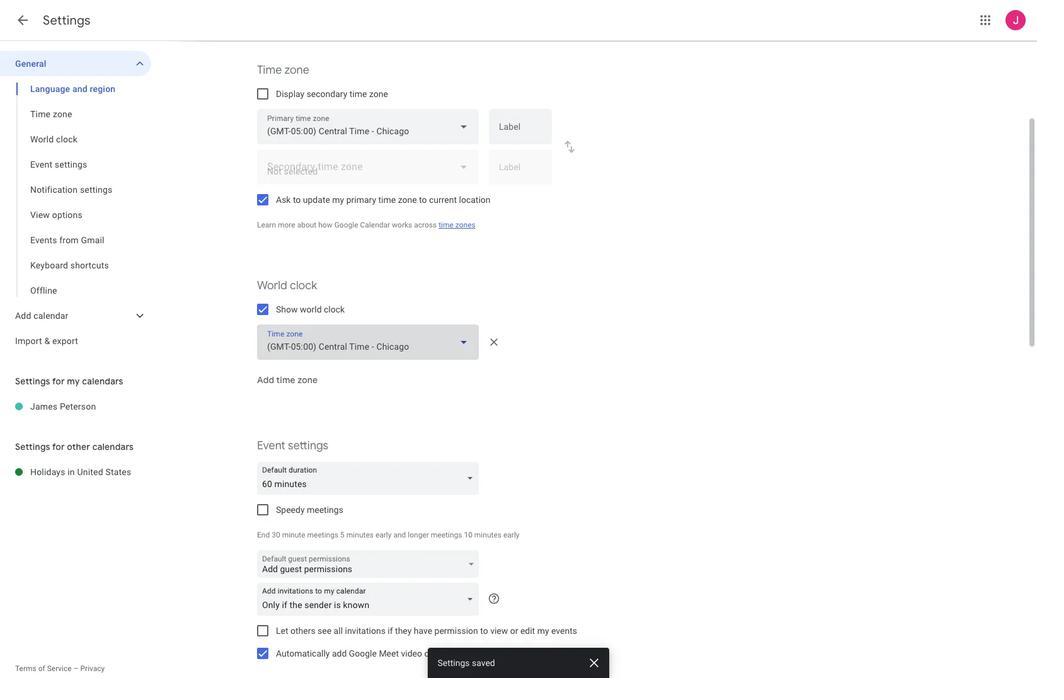Task type: vqa. For each thing, say whether or not it's contained in the screenshot.
See Guest List
no



Task type: locate. For each thing, give the bounding box(es) containing it.
event
[[30, 159, 52, 170], [257, 439, 286, 453]]

early
[[376, 531, 392, 540], [504, 531, 520, 540]]

0 horizontal spatial time zone
[[30, 109, 72, 119]]

language
[[30, 84, 70, 94]]

0 horizontal spatial early
[[376, 531, 392, 540]]

privacy link
[[80, 664, 105, 673]]

0 horizontal spatial time
[[30, 109, 51, 119]]

others
[[291, 626, 316, 636]]

1 vertical spatial add
[[257, 374, 274, 386]]

or
[[510, 626, 518, 636]]

view options
[[30, 210, 82, 220]]

clock up the show world clock
[[290, 279, 317, 292]]

2 for from the top
[[52, 441, 65, 453]]

to right conferences
[[475, 649, 483, 659]]

2 vertical spatial add
[[262, 564, 278, 574]]

0 vertical spatial google
[[335, 221, 358, 229]]

1 vertical spatial time zone
[[30, 109, 72, 119]]

time inside button
[[276, 374, 296, 386]]

world clock up show
[[257, 279, 317, 292]]

0 vertical spatial for
[[52, 376, 65, 387]]

1 vertical spatial for
[[52, 441, 65, 453]]

secondary
[[307, 89, 348, 99]]

region
[[90, 84, 116, 94]]

offline
[[30, 286, 57, 296]]

minutes right 10
[[475, 531, 502, 540]]

early right 10
[[504, 531, 520, 540]]

0 vertical spatial and
[[72, 84, 88, 94]]

tree containing general
[[0, 51, 151, 354]]

other
[[67, 441, 90, 453]]

to left current at the left
[[419, 195, 427, 205]]

show
[[276, 304, 298, 315]]

1 vertical spatial permissions
[[304, 564, 352, 574]]

event settings
[[30, 159, 87, 170], [257, 439, 329, 453]]

automatically add google meet video conferences to events i create
[[276, 649, 542, 659]]

learn more about how google calendar works across time zones
[[257, 221, 476, 229]]

add guest permissions button
[[257, 551, 479, 581]]

1 horizontal spatial event settings
[[257, 439, 329, 453]]

across
[[414, 221, 437, 229]]

10
[[464, 531, 473, 540]]

1 horizontal spatial my
[[332, 195, 344, 205]]

time zones link
[[439, 221, 476, 229]]

world up show
[[257, 279, 287, 292]]

1 for from the top
[[52, 376, 65, 387]]

1 vertical spatial settings
[[80, 185, 113, 195]]

1 early from the left
[[376, 531, 392, 540]]

1 horizontal spatial event
[[257, 439, 286, 453]]

about
[[297, 221, 317, 229]]

clock up notification settings
[[56, 134, 78, 144]]

0 vertical spatial guest
[[288, 555, 307, 564]]

0 vertical spatial time
[[257, 63, 282, 77]]

1 vertical spatial clock
[[290, 279, 317, 292]]

2 horizontal spatial clock
[[324, 304, 345, 315]]

0 horizontal spatial event settings
[[30, 159, 87, 170]]

–
[[74, 664, 79, 673]]

events
[[552, 626, 577, 636], [485, 649, 511, 659]]

1 vertical spatial google
[[349, 649, 377, 659]]

display secondary time zone
[[276, 89, 388, 99]]

2 vertical spatial my
[[537, 626, 549, 636]]

calendar
[[34, 311, 68, 321]]

world clock inside 'group'
[[30, 134, 78, 144]]

settings heading
[[43, 13, 91, 28]]

settings up james
[[15, 376, 50, 387]]

early up add guest permissions popup button
[[376, 531, 392, 540]]

Label for primary time zone. text field
[[499, 122, 542, 140]]

and left longer
[[394, 531, 406, 540]]

0 horizontal spatial minutes
[[347, 531, 374, 540]]

time zone inside 'group'
[[30, 109, 72, 119]]

2 early from the left
[[504, 531, 520, 540]]

time
[[257, 63, 282, 77], [30, 109, 51, 119]]

time down language
[[30, 109, 51, 119]]

world down language
[[30, 134, 54, 144]]

for left other on the left
[[52, 441, 65, 453]]

1 horizontal spatial minutes
[[475, 531, 502, 540]]

calendars up states
[[92, 441, 134, 453]]

and
[[72, 84, 88, 94], [394, 531, 406, 540]]

permission
[[435, 626, 478, 636]]

my right update
[[332, 195, 344, 205]]

create
[[518, 649, 542, 659]]

works
[[392, 221, 412, 229]]

0 horizontal spatial world
[[30, 134, 54, 144]]

1 horizontal spatial events
[[552, 626, 577, 636]]

1 vertical spatial events
[[485, 649, 511, 659]]

default guest permissions add guest permissions
[[262, 555, 352, 574]]

all
[[334, 626, 343, 636]]

google down 'invitations'
[[349, 649, 377, 659]]

view
[[491, 626, 508, 636]]

0 vertical spatial world clock
[[30, 134, 78, 144]]

0 horizontal spatial and
[[72, 84, 88, 94]]

events left i
[[485, 649, 511, 659]]

guest down default
[[280, 564, 302, 574]]

calendars up peterson
[[82, 376, 123, 387]]

events
[[30, 235, 57, 245]]

meetings
[[307, 505, 343, 515], [307, 531, 339, 540], [431, 531, 462, 540]]

1 vertical spatial calendars
[[92, 441, 134, 453]]

group
[[0, 76, 151, 303]]

0 vertical spatial permissions
[[309, 555, 350, 564]]

my right "edit"
[[537, 626, 549, 636]]

edit
[[521, 626, 535, 636]]

gmail
[[81, 235, 104, 245]]

time zone up display
[[257, 63, 309, 77]]

minutes right '5'
[[347, 531, 374, 540]]

add
[[332, 649, 347, 659]]

2 minutes from the left
[[475, 531, 502, 540]]

world
[[300, 304, 322, 315]]

zone
[[285, 63, 309, 77], [369, 89, 388, 99], [53, 109, 72, 119], [398, 195, 417, 205], [298, 374, 318, 386]]

ask
[[276, 195, 291, 205]]

add calendar
[[15, 311, 68, 321]]

events right "edit"
[[552, 626, 577, 636]]

None field
[[257, 109, 479, 144], [257, 325, 479, 360], [257, 462, 484, 495], [257, 583, 484, 616], [257, 109, 479, 144], [257, 325, 479, 360], [257, 462, 484, 495], [257, 583, 484, 616]]

add
[[15, 311, 31, 321], [257, 374, 274, 386], [262, 564, 278, 574]]

meet
[[379, 649, 399, 659]]

0 vertical spatial calendars
[[82, 376, 123, 387]]

1 vertical spatial world
[[257, 279, 287, 292]]

add for add time zone
[[257, 374, 274, 386]]

0 horizontal spatial events
[[485, 649, 511, 659]]

minute
[[282, 531, 305, 540]]

to
[[293, 195, 301, 205], [419, 195, 427, 205], [481, 626, 488, 636], [475, 649, 483, 659]]

2 vertical spatial clock
[[324, 304, 345, 315]]

world
[[30, 134, 54, 144], [257, 279, 287, 292]]

longer
[[408, 531, 429, 540]]

0 vertical spatial my
[[332, 195, 344, 205]]

1 vertical spatial and
[[394, 531, 406, 540]]

1 vertical spatial time
[[30, 109, 51, 119]]

2 vertical spatial settings
[[15, 441, 50, 453]]

notification settings
[[30, 185, 113, 195]]

1 vertical spatial settings
[[15, 376, 50, 387]]

zone inside button
[[298, 374, 318, 386]]

my up james peterson tree item
[[67, 376, 80, 387]]

view
[[30, 210, 50, 220]]

1 vertical spatial world clock
[[257, 279, 317, 292]]

settings up holidays
[[15, 441, 50, 453]]

add inside button
[[257, 374, 274, 386]]

general
[[15, 59, 46, 69]]

google
[[335, 221, 358, 229], [349, 649, 377, 659]]

1 horizontal spatial time zone
[[257, 63, 309, 77]]

privacy
[[80, 664, 105, 673]]

they
[[395, 626, 412, 636]]

import
[[15, 336, 42, 346]]

for up 'james peterson'
[[52, 376, 65, 387]]

clock right world
[[324, 304, 345, 315]]

and left region
[[72, 84, 88, 94]]

guest right default
[[288, 555, 307, 564]]

guest
[[288, 555, 307, 564], [280, 564, 302, 574]]

1 horizontal spatial early
[[504, 531, 520, 540]]

1 vertical spatial guest
[[280, 564, 302, 574]]

2 vertical spatial settings
[[288, 439, 329, 453]]

world clock up notification
[[30, 134, 78, 144]]

have
[[414, 626, 433, 636]]

display
[[276, 89, 305, 99]]

minutes
[[347, 531, 374, 540], [475, 531, 502, 540]]

0 vertical spatial event
[[30, 159, 52, 170]]

5
[[340, 531, 345, 540]]

0 vertical spatial add
[[15, 311, 31, 321]]

1 horizontal spatial world clock
[[257, 279, 317, 292]]

my
[[332, 195, 344, 205], [67, 376, 80, 387], [537, 626, 549, 636]]

time zone down language
[[30, 109, 72, 119]]

settings right go back icon
[[43, 13, 91, 28]]

0 vertical spatial world
[[30, 134, 54, 144]]

shortcuts
[[70, 260, 109, 270]]

end 30 minute meetings 5 minutes early and longer meetings 10 minutes early
[[257, 531, 520, 540]]

google right how
[[335, 221, 358, 229]]

for
[[52, 376, 65, 387], [52, 441, 65, 453]]

tree
[[0, 51, 151, 354]]

location
[[459, 195, 491, 205]]

0 horizontal spatial world clock
[[30, 134, 78, 144]]

time up display
[[257, 63, 282, 77]]

0 vertical spatial settings
[[55, 159, 87, 170]]

0 vertical spatial time zone
[[257, 63, 309, 77]]

0 vertical spatial settings
[[43, 13, 91, 28]]

settings
[[43, 13, 91, 28], [15, 376, 50, 387], [15, 441, 50, 453]]

0 horizontal spatial my
[[67, 376, 80, 387]]

0 vertical spatial clock
[[56, 134, 78, 144]]



Task type: describe. For each thing, give the bounding box(es) containing it.
update
[[303, 195, 330, 205]]

group containing language and region
[[0, 76, 151, 303]]

0 horizontal spatial clock
[[56, 134, 78, 144]]

export
[[52, 336, 78, 346]]

1 horizontal spatial and
[[394, 531, 406, 540]]

2 horizontal spatial my
[[537, 626, 549, 636]]

meetings left 10
[[431, 531, 462, 540]]

james
[[30, 402, 58, 412]]

1 minutes from the left
[[347, 531, 374, 540]]

service
[[47, 664, 72, 673]]

add for add calendar
[[15, 311, 31, 321]]

calendars for settings for my calendars
[[82, 376, 123, 387]]

speedy
[[276, 505, 305, 515]]

general tree item
[[0, 51, 151, 76]]

language and region
[[30, 84, 116, 94]]

calendars for settings for other calendars
[[92, 441, 134, 453]]

1 vertical spatial my
[[67, 376, 80, 387]]

0 vertical spatial event settings
[[30, 159, 87, 170]]

&
[[44, 336, 50, 346]]

let
[[276, 626, 288, 636]]

settings for settings for my calendars
[[15, 376, 50, 387]]

for for my
[[52, 376, 65, 387]]

to left view
[[481, 626, 488, 636]]

states
[[106, 467, 131, 477]]

more
[[278, 221, 295, 229]]

show world clock
[[276, 304, 345, 315]]

let others see all invitations if they have permission to view or edit my events
[[276, 626, 577, 636]]

settings for other calendars
[[15, 441, 134, 453]]

speedy meetings
[[276, 505, 343, 515]]

from
[[59, 235, 79, 245]]

james peterson
[[30, 402, 96, 412]]

to right ask
[[293, 195, 301, 205]]

holidays
[[30, 467, 65, 477]]

i
[[513, 649, 516, 659]]

add time zone button
[[252, 365, 323, 395]]

add inside default guest permissions add guest permissions
[[262, 564, 278, 574]]

united
[[77, 467, 103, 477]]

for for other
[[52, 441, 65, 453]]

current
[[429, 195, 457, 205]]

meetings left '5'
[[307, 531, 339, 540]]

holidays in united states link
[[30, 460, 151, 485]]

default
[[262, 555, 286, 564]]

end
[[257, 531, 270, 540]]

terms of service link
[[15, 664, 72, 673]]

settings for my calendars
[[15, 376, 123, 387]]

automatically
[[276, 649, 330, 659]]

terms of service – privacy
[[15, 664, 105, 673]]

settings for settings for other calendars
[[15, 441, 50, 453]]

events from gmail
[[30, 235, 104, 245]]

invitations
[[345, 626, 386, 636]]

primary
[[347, 195, 376, 205]]

ask to update my primary time zone to current location
[[276, 195, 491, 205]]

of
[[38, 664, 45, 673]]

go back image
[[15, 13, 30, 28]]

calendar
[[360, 221, 390, 229]]

notification
[[30, 185, 78, 195]]

learn
[[257, 221, 276, 229]]

1 horizontal spatial time
[[257, 63, 282, 77]]

1 vertical spatial event settings
[[257, 439, 329, 453]]

30
[[272, 531, 280, 540]]

1 horizontal spatial world
[[257, 279, 287, 292]]

zones
[[456, 221, 476, 229]]

keyboard
[[30, 260, 68, 270]]

0 vertical spatial events
[[552, 626, 577, 636]]

Label for secondary time zone. text field
[[499, 163, 542, 180]]

0 horizontal spatial event
[[30, 159, 52, 170]]

settings for settings
[[43, 13, 91, 28]]

how
[[318, 221, 333, 229]]

import & export
[[15, 336, 78, 346]]

peterson
[[60, 402, 96, 412]]

1 horizontal spatial clock
[[290, 279, 317, 292]]

holidays in united states tree item
[[0, 460, 151, 485]]

james peterson tree item
[[0, 394, 151, 419]]

add time zone
[[257, 374, 318, 386]]

if
[[388, 626, 393, 636]]

keyboard shortcuts
[[30, 260, 109, 270]]

conferences
[[425, 649, 473, 659]]

see
[[318, 626, 332, 636]]

1 vertical spatial event
[[257, 439, 286, 453]]

holidays in united states
[[30, 467, 131, 477]]

meetings up '5'
[[307, 505, 343, 515]]

video
[[401, 649, 422, 659]]

in
[[68, 467, 75, 477]]

terms
[[15, 664, 36, 673]]

options
[[52, 210, 82, 220]]



